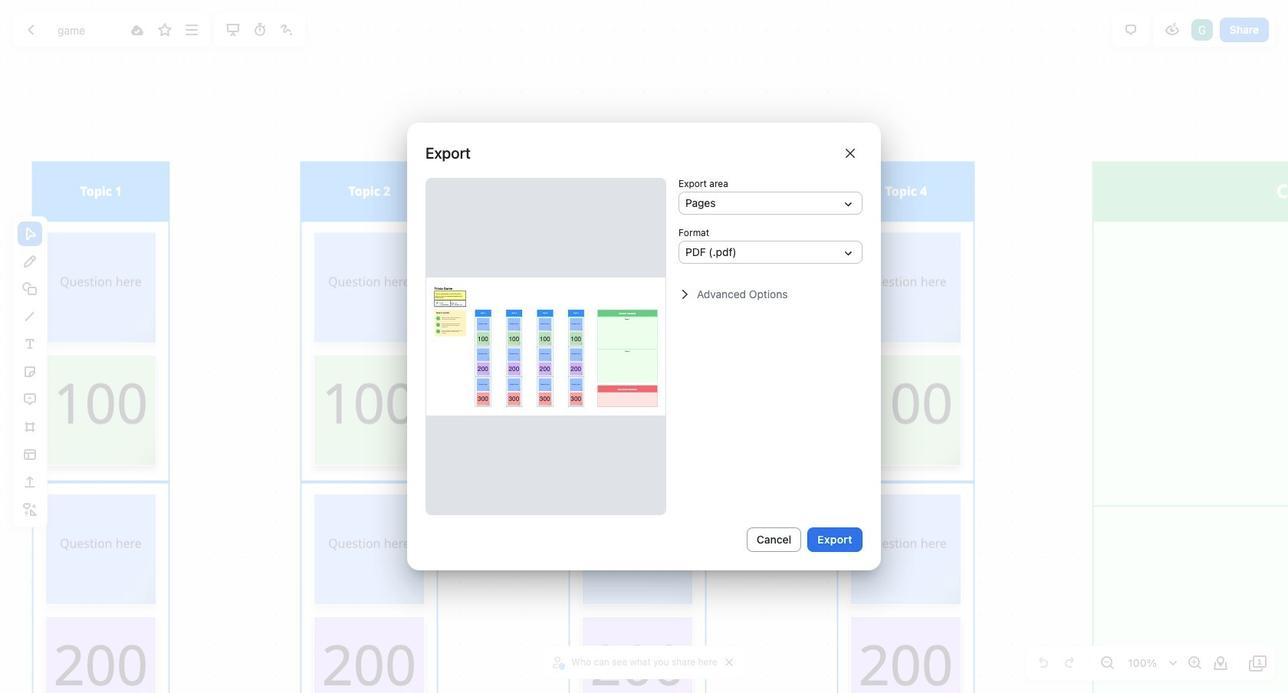Task type: locate. For each thing, give the bounding box(es) containing it.
0 vertical spatial close image
[[846, 149, 855, 158]]

laser image
[[278, 21, 296, 39]]

close image
[[846, 149, 855, 158], [726, 659, 734, 666]]

1 vertical spatial close image
[[726, 659, 734, 666]]

1 horizontal spatial close image
[[846, 149, 855, 158]]

comment panel image
[[1122, 21, 1140, 39]]

Document name text field
[[46, 18, 123, 42]]

dialog
[[407, 123, 881, 571]]

0 horizontal spatial close image
[[726, 659, 734, 666]]

list item
[[1190, 18, 1215, 42]]

list
[[1190, 18, 1215, 42]]

star this whiteboard image
[[155, 21, 174, 39]]



Task type: vqa. For each thing, say whether or not it's contained in the screenshot.
the timer image
yes



Task type: describe. For each thing, give the bounding box(es) containing it.
zoom in image
[[1185, 654, 1204, 672]]

dashboard image
[[22, 21, 41, 39]]

more options image
[[182, 21, 201, 39]]

timer image
[[251, 21, 269, 39]]

presentation image
[[224, 21, 242, 39]]

zoom out image
[[1098, 654, 1116, 672]]

pages image
[[1249, 654, 1268, 672]]



